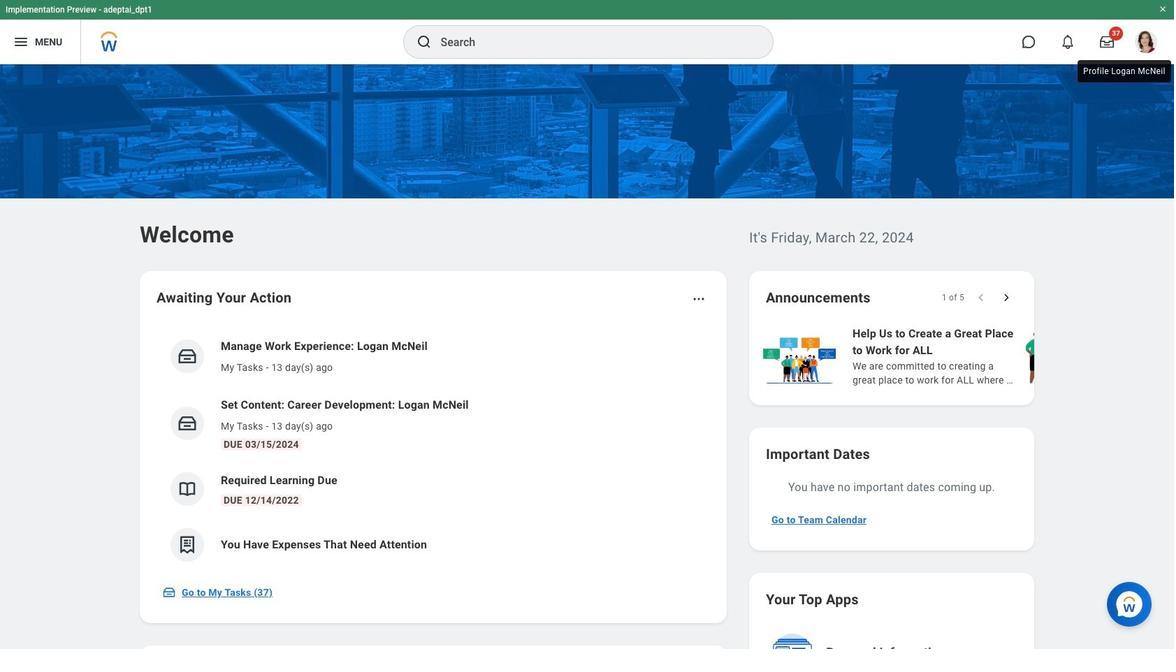Task type: describe. For each thing, give the bounding box(es) containing it.
search image
[[416, 34, 432, 50]]

inbox image
[[177, 346, 198, 367]]

justify image
[[13, 34, 29, 50]]

0 horizontal spatial list
[[157, 327, 710, 573]]

dashboard expenses image
[[177, 535, 198, 556]]

notifications large image
[[1061, 35, 1075, 49]]

close environment banner image
[[1159, 5, 1168, 13]]

profile logan mcneil image
[[1135, 31, 1158, 56]]

1 vertical spatial inbox image
[[162, 586, 176, 600]]



Task type: vqa. For each thing, say whether or not it's contained in the screenshot.
CHEVRON DOWN image
no



Task type: locate. For each thing, give the bounding box(es) containing it.
1 horizontal spatial list
[[761, 324, 1175, 389]]

chevron left small image
[[975, 291, 989, 305]]

banner
[[0, 0, 1175, 64]]

tooltip
[[1075, 57, 1174, 85]]

inbox image
[[177, 413, 198, 434], [162, 586, 176, 600]]

Search Workday  search field
[[441, 27, 744, 57]]

chevron right small image
[[1000, 291, 1014, 305]]

inbox large image
[[1100, 35, 1114, 49]]

0 vertical spatial inbox image
[[177, 413, 198, 434]]

main content
[[0, 64, 1175, 649]]

1 horizontal spatial inbox image
[[177, 413, 198, 434]]

status
[[942, 292, 965, 303]]

0 horizontal spatial inbox image
[[162, 586, 176, 600]]

book open image
[[177, 479, 198, 500]]

related actions image
[[692, 292, 706, 306]]

list
[[761, 324, 1175, 389], [157, 327, 710, 573]]



